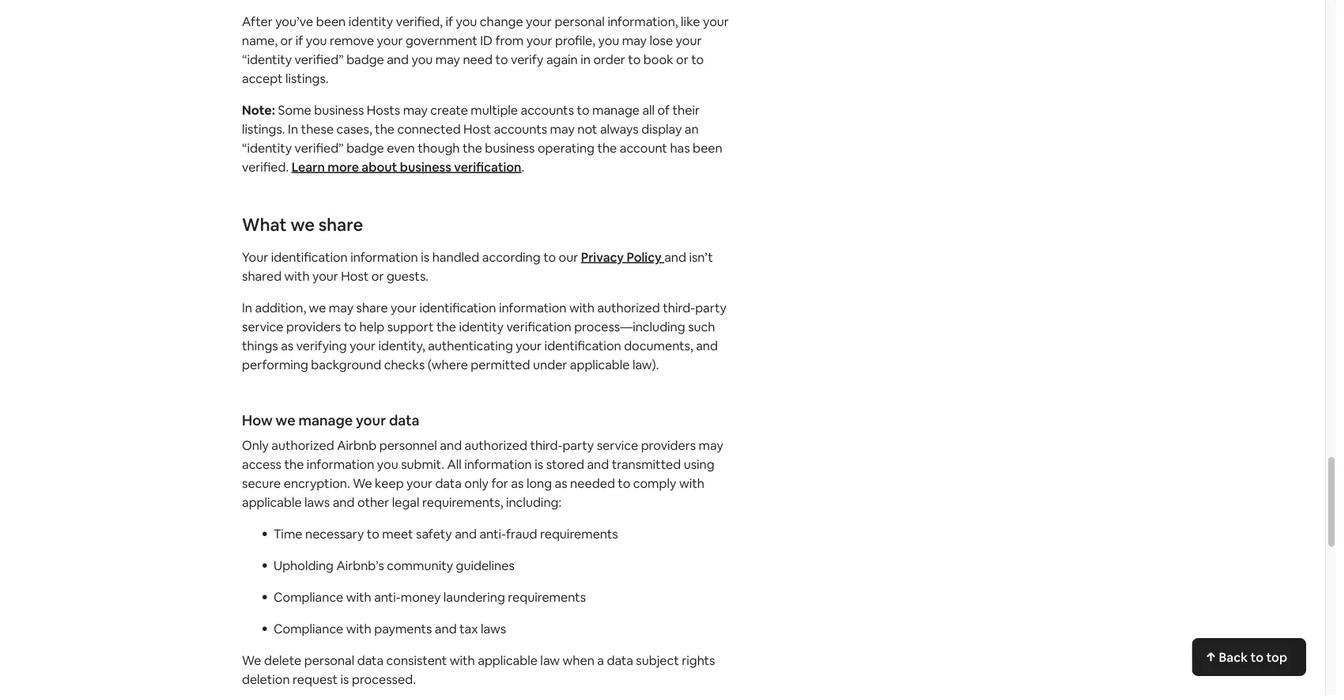 Task type: locate. For each thing, give the bounding box(es) containing it.
is right 'request'
[[341, 671, 349, 688]]

the down always
[[598, 140, 617, 156]]

providers inside "in addition, we may share your identification information with authorized third-party service providers to help support the identity verification process—including such things as verifying your identity, authenticating your identification documents, and performing background checks (where permitted under applicable law)."
[[286, 318, 341, 335]]

2 verified" from the top
[[295, 140, 344, 156]]

with left payments
[[346, 621, 372, 637]]

"identity up accept
[[242, 51, 292, 67]]

you up keep
[[377, 456, 398, 472]]

tax
[[460, 621, 478, 637]]

encryption.
[[284, 475, 350, 491]]

identification up the authenticating
[[420, 299, 496, 316]]

"identity up verified.
[[242, 140, 292, 156]]

identification up under
[[545, 337, 622, 354]]

1 vertical spatial "identity
[[242, 140, 292, 156]]

authorized up the for
[[465, 437, 528, 453]]

compliance up delete
[[274, 621, 344, 637]]

0 horizontal spatial in
[[242, 299, 252, 316]]

manage up always
[[593, 102, 640, 118]]

"identity inside some business hosts may create multiple accounts to manage all of their listings. in these cases, the connected host accounts may not always display an "identity verified" badge even though the business operating the account has been verified.
[[242, 140, 292, 156]]

you've
[[275, 13, 313, 29]]

create
[[431, 102, 468, 118]]

1 horizontal spatial personal
[[555, 13, 605, 29]]

checks
[[384, 356, 425, 373]]

we
[[353, 475, 372, 491], [242, 652, 261, 669]]

0 horizontal spatial identity
[[349, 13, 393, 29]]

to left top
[[1251, 649, 1264, 665]]

applicable left law
[[478, 652, 538, 669]]

some business hosts may create multiple accounts to manage all of their listings. in these cases, the connected host accounts may not always display an "identity verified" badge even though the business operating the account has been verified.
[[242, 102, 723, 175]]

of
[[658, 102, 670, 118]]

2 horizontal spatial authorized
[[598, 299, 660, 316]]

laws inside the how we manage your data only authorized airbnb personnel and authorized third-party service providers may access the information you submit. all information is stored and transmitted using secure encryption. we keep your data only for as long as needed to comply with applicable laws and other legal requirements, including:
[[305, 494, 330, 510]]

connected
[[398, 121, 461, 137]]

1 vertical spatial verified"
[[295, 140, 344, 156]]

applicable inside the how we manage your data only authorized airbnb personnel and authorized third-party service providers may access the information you submit. all information is stored and transmitted using secure encryption. we keep your data only for as long as needed to comply with applicable laws and other legal requirements, including:
[[242, 494, 302, 510]]

0 vertical spatial service
[[242, 318, 284, 335]]

0 vertical spatial compliance
[[274, 589, 344, 605]]

permitted
[[471, 356, 530, 373]]

we right what
[[291, 213, 315, 236]]

0 horizontal spatial party
[[563, 437, 594, 453]]

compliance down upholding
[[274, 589, 344, 605]]

with up process—including
[[570, 299, 595, 316]]

badge down cases,
[[347, 140, 384, 156]]

with inside the how we manage your data only authorized airbnb personnel and authorized third-party service providers may access the information you submit. all information is stored and transmitted using secure encryption. we keep your data only for as long as needed to comply with applicable laws and other legal requirements, including:
[[680, 475, 705, 491]]

0 horizontal spatial as
[[281, 337, 294, 354]]

personal inside after you've been identity verified, if you change your personal information, like your name, or if you remove your government id from your profile, you may lose your "identity verified" badge and you may need to verify again in order to book or to accept listings.
[[555, 13, 605, 29]]

1 horizontal spatial is
[[421, 249, 430, 265]]

0 horizontal spatial manage
[[299, 411, 353, 430]]

identity inside "in addition, we may share your identification information with authorized third-party service providers to help support the identity verification process—including such things as verifying your identity, authenticating your identification documents, and performing background checks (where permitted under applicable law)."
[[459, 318, 504, 335]]

badge inside after you've been identity verified, if you change your personal information, like your name, or if you remove your government id from your profile, you may lose your "identity verified" badge and you may need to verify again in order to book or to accept listings.
[[347, 51, 384, 67]]

0 horizontal spatial host
[[341, 268, 369, 284]]

1 vertical spatial is
[[535, 456, 544, 472]]

cases,
[[337, 121, 372, 137]]

been up if you
[[316, 13, 346, 29]]

we inside 'we delete personal data consistent with applicable law when a data subject rights deletion request is processed.'
[[242, 652, 261, 669]]

accounts up operating
[[521, 102, 574, 118]]

service inside "in addition, we may share your identification information with authorized third-party service providers to help support the identity verification process—including such things as verifying your identity, authenticating your identification documents, and performing background checks (where permitted under applicable law)."
[[242, 318, 284, 335]]

listings. down the note:
[[242, 121, 285, 137]]

compliance for compliance with anti-money laundering requirements
[[274, 589, 344, 605]]

1 vertical spatial providers
[[641, 437, 696, 453]]

guidelines
[[456, 557, 515, 574]]

"identity inside after you've been identity verified, if you change your personal information, like your name, or if you remove your government id from your profile, you may lose your "identity verified" badge and you may need to verify again in order to book or to accept listings.
[[242, 51, 292, 67]]

2 vertical spatial applicable
[[478, 652, 538, 669]]

share up 'help'
[[356, 299, 388, 316]]

2 horizontal spatial business
[[485, 140, 535, 156]]

may up using
[[699, 437, 724, 453]]

with down airbnb's
[[346, 589, 372, 605]]

your down verified,
[[377, 32, 403, 48]]

1 vertical spatial verification
[[507, 318, 572, 335]]

1 horizontal spatial third-
[[663, 299, 696, 316]]

share down more
[[319, 213, 363, 236]]

information down airbnb
[[307, 456, 375, 472]]

or
[[281, 32, 293, 48], [677, 51, 689, 67], [372, 268, 384, 284]]

1 vertical spatial personal
[[304, 652, 355, 669]]

1 vertical spatial compliance
[[274, 621, 344, 637]]

support
[[387, 318, 434, 335]]

verified" down if you
[[295, 51, 344, 67]]

0 horizontal spatial service
[[242, 318, 284, 335]]

0 horizontal spatial identification
[[271, 249, 348, 265]]

other
[[358, 494, 389, 510]]

2 vertical spatial is
[[341, 671, 349, 688]]

1 vertical spatial service
[[597, 437, 639, 453]]

with down using
[[680, 475, 705, 491]]

2 vertical spatial we
[[276, 411, 296, 430]]

anti- up 'compliance with payments and tax laws'
[[374, 589, 401, 605]]

the up the authenticating
[[437, 318, 456, 335]]

been down the an
[[693, 140, 723, 156]]

1 vertical spatial applicable
[[242, 494, 302, 510]]

how
[[242, 411, 273, 430]]

1 badge from the top
[[347, 51, 384, 67]]

is inside 'we delete personal data consistent with applicable law when a data subject rights deletion request is processed.'
[[341, 671, 349, 688]]

your up support
[[391, 299, 417, 316]]

to down transmitted
[[618, 475, 631, 491]]

including:
[[506, 494, 562, 510]]

1 horizontal spatial party
[[696, 299, 727, 316]]

0 vertical spatial share
[[319, 213, 363, 236]]

back to top
[[1220, 649, 1288, 665]]

0 vertical spatial badge
[[347, 51, 384, 67]]

the inside the how we manage your data only authorized airbnb personnel and authorized third-party service providers may access the information you submit. all information is stored and transmitted using secure encryption. we keep your data only for as long as needed to comply with applicable laws and other legal requirements, including:
[[284, 456, 304, 472]]

identity up remove
[[349, 13, 393, 29]]

your up airbnb
[[356, 411, 386, 430]]

information
[[351, 249, 418, 265], [499, 299, 567, 316], [307, 456, 375, 472], [465, 456, 532, 472]]

0 horizontal spatial been
[[316, 13, 346, 29]]

with inside 'we delete personal data consistent with applicable law when a data subject rights deletion request is processed.'
[[450, 652, 475, 669]]

2 horizontal spatial or
[[677, 51, 689, 67]]

2 compliance from the top
[[274, 621, 344, 637]]

privacy policy link
[[581, 249, 665, 265]]

change
[[480, 13, 523, 29]]

requirements down needed
[[540, 526, 618, 542]]

1 vertical spatial we
[[242, 652, 261, 669]]

to inside some business hosts may create multiple accounts to manage all of their listings. in these cases, the connected host accounts may not always display an "identity verified" badge even though the business operating the account has been verified.
[[577, 102, 590, 118]]

2 horizontal spatial as
[[555, 475, 568, 491]]

verify
[[511, 51, 544, 67]]

1 vertical spatial in
[[242, 299, 252, 316]]

you
[[456, 13, 477, 29], [598, 32, 620, 48], [412, 51, 433, 67], [377, 456, 398, 472]]

0 horizontal spatial anti-
[[374, 589, 401, 605]]

we inside the how we manage your data only authorized airbnb personnel and authorized third-party service providers may access the information you submit. all information is stored and transmitted using secure encryption. we keep your data only for as long as needed to comply with applicable laws and other legal requirements, including:
[[276, 411, 296, 430]]

service up things
[[242, 318, 284, 335]]

1 vertical spatial been
[[693, 140, 723, 156]]

1 horizontal spatial identification
[[420, 299, 496, 316]]

and left the "isn't"
[[665, 249, 687, 265]]

badge inside some business hosts may create multiple accounts to manage all of their listings. in these cases, the connected host accounts may not always display an "identity verified" badge even though the business operating the account has been verified.
[[347, 140, 384, 156]]

1 vertical spatial listings.
[[242, 121, 285, 137]]

compliance
[[274, 589, 344, 605], [274, 621, 344, 637]]

third- inside "in addition, we may share your identification information with authorized third-party service providers to help support the identity verification process—including such things as verifying your identity, authenticating your identification documents, and performing background checks (where permitted under applicable law)."
[[663, 299, 696, 316]]

0 vertical spatial third-
[[663, 299, 696, 316]]

0 vertical spatial requirements
[[540, 526, 618, 542]]

0 vertical spatial applicable
[[570, 356, 630, 373]]

business down though
[[400, 159, 452, 175]]

0 vertical spatial business
[[314, 102, 364, 118]]

your down what we share
[[313, 268, 339, 284]]

0 vertical spatial "identity
[[242, 51, 292, 67]]

remove
[[330, 32, 374, 48]]

2 "identity from the top
[[242, 140, 292, 156]]

with inside "in addition, we may share your identification information with authorized third-party service providers to help support the identity verification process—including such things as verifying your identity, authenticating your identification documents, and performing background checks (where permitted under applicable law)."
[[570, 299, 595, 316]]

0 vertical spatial been
[[316, 13, 346, 29]]

information,
[[608, 13, 678, 29]]

requirements up law
[[508, 589, 586, 605]]

badge down remove
[[347, 51, 384, 67]]

1 vertical spatial party
[[563, 437, 594, 453]]

verification inside "in addition, we may share your identification information with authorized third-party service providers to help support the identity verification process—including such things as verifying your identity, authenticating your identification documents, and performing background checks (where permitted under applicable law)."
[[507, 318, 572, 335]]

identification down what we share
[[271, 249, 348, 265]]

we inside "in addition, we may share your identification information with authorized third-party service providers to help support the identity verification process—including such things as verifying your identity, authenticating your identification documents, and performing background checks (where permitted under applicable law)."
[[309, 299, 326, 316]]

1 "identity from the top
[[242, 51, 292, 67]]

you inside the how we manage your data only authorized airbnb personnel and authorized third-party service providers may access the information you submit. all information is stored and transmitted using secure encryption. we keep your data only for as long as needed to comply with applicable laws and other legal requirements, including:
[[377, 456, 398, 472]]

0 horizontal spatial third-
[[531, 437, 563, 453]]

lose
[[650, 32, 673, 48]]

"identity
[[242, 51, 292, 67], [242, 140, 292, 156]]

and left tax
[[435, 621, 457, 637]]

0 vertical spatial host
[[464, 121, 491, 137]]

1 vertical spatial identity
[[459, 318, 504, 335]]

need
[[463, 51, 493, 67]]

1 vertical spatial accounts
[[494, 121, 548, 137]]

host left guests.
[[341, 268, 369, 284]]

0 horizontal spatial applicable
[[242, 494, 302, 510]]

0 vertical spatial in
[[288, 121, 298, 137]]

as down stored
[[555, 475, 568, 491]]

in
[[288, 121, 298, 137], [242, 299, 252, 316]]

business
[[314, 102, 364, 118], [485, 140, 535, 156], [400, 159, 452, 175]]

laws down encryption.
[[305, 494, 330, 510]]

1 horizontal spatial identity
[[459, 318, 504, 335]]

personal
[[555, 13, 605, 29], [304, 652, 355, 669]]

upholding airbnb's community guidelines
[[274, 557, 515, 574]]

or right book
[[677, 51, 689, 67]]

2 horizontal spatial applicable
[[570, 356, 630, 373]]

shared
[[242, 268, 282, 284]]

1 vertical spatial or
[[677, 51, 689, 67]]

verification down though
[[454, 159, 522, 175]]

the
[[375, 121, 395, 137], [463, 140, 482, 156], [598, 140, 617, 156], [437, 318, 456, 335], [284, 456, 304, 472]]

1 horizontal spatial anti-
[[480, 526, 506, 542]]

using
[[684, 456, 715, 472]]

you right 'if'
[[456, 13, 477, 29]]

0 vertical spatial manage
[[593, 102, 640, 118]]

has
[[670, 140, 690, 156]]

0 vertical spatial laws
[[305, 494, 330, 510]]

to
[[496, 51, 508, 67], [628, 51, 641, 67], [692, 51, 704, 67], [577, 102, 590, 118], [544, 249, 556, 265], [344, 318, 357, 335], [618, 475, 631, 491], [367, 526, 380, 542], [1251, 649, 1264, 665]]

0 vertical spatial providers
[[286, 318, 341, 335]]

or down the "you've" in the left of the page
[[281, 32, 293, 48]]

2 vertical spatial or
[[372, 268, 384, 284]]

0 vertical spatial listings.
[[286, 70, 329, 86]]

providers
[[286, 318, 341, 335], [641, 437, 696, 453]]

business up cases,
[[314, 102, 364, 118]]

as
[[281, 337, 294, 354], [511, 475, 524, 491], [555, 475, 568, 491]]

name,
[[242, 32, 278, 48]]

1 horizontal spatial been
[[693, 140, 723, 156]]

listings.
[[286, 70, 329, 86], [242, 121, 285, 137]]

requirements
[[540, 526, 618, 542], [508, 589, 586, 605]]

1 horizontal spatial we
[[353, 475, 372, 491]]

party up stored
[[563, 437, 594, 453]]

and down verified,
[[387, 51, 409, 67]]

to left book
[[628, 51, 641, 67]]

0 vertical spatial identity
[[349, 13, 393, 29]]

laws
[[305, 494, 330, 510], [481, 621, 506, 637]]

1 horizontal spatial applicable
[[478, 652, 538, 669]]

to left our
[[544, 249, 556, 265]]

and up needed
[[587, 456, 609, 472]]

listings. up some
[[286, 70, 329, 86]]

and down such at the right top
[[696, 337, 718, 354]]

1 horizontal spatial in
[[288, 121, 298, 137]]

how we manage your data only authorized airbnb personnel and authorized third-party service providers may access the information you submit. all information is stored and transmitted using secure encryption. we keep your data only for as long as needed to comply with applicable laws and other legal requirements, including:
[[242, 411, 724, 510]]

data
[[389, 411, 420, 430], [435, 475, 462, 491], [357, 652, 384, 669], [607, 652, 634, 669]]

what we share
[[242, 213, 363, 236]]

third- up such at the right top
[[663, 299, 696, 316]]

service
[[242, 318, 284, 335], [597, 437, 639, 453]]

(where
[[428, 356, 468, 373]]

your down 'help'
[[350, 337, 376, 354]]

access
[[242, 456, 282, 472]]

may
[[622, 32, 647, 48], [436, 51, 460, 67], [403, 102, 428, 118], [550, 121, 575, 137], [329, 299, 354, 316], [699, 437, 724, 453]]

verified" inside after you've been identity verified, if you change your personal information, like your name, or if you remove your government id from your profile, you may lose your "identity verified" badge and you may need to verify again in order to book or to accept listings.
[[295, 51, 344, 67]]

the up encryption.
[[284, 456, 304, 472]]

verified" down these
[[295, 140, 344, 156]]

or left guests.
[[372, 268, 384, 284]]

personal up profile,
[[555, 13, 605, 29]]

may inside "in addition, we may share your identification information with authorized third-party service providers to help support the identity verification process—including such things as verifying your identity, authenticating your identification documents, and performing background checks (where permitted under applicable law)."
[[329, 299, 354, 316]]

1 horizontal spatial laws
[[481, 621, 506, 637]]

1 vertical spatial business
[[485, 140, 535, 156]]

providers up the verifying
[[286, 318, 341, 335]]

1 verified" from the top
[[295, 51, 344, 67]]

1 horizontal spatial providers
[[641, 437, 696, 453]]

time
[[274, 526, 303, 542]]

information up the for
[[465, 456, 532, 472]]

1 vertical spatial badge
[[347, 140, 384, 156]]

0 horizontal spatial laws
[[305, 494, 330, 510]]

account
[[620, 140, 668, 156]]

party up such at the right top
[[696, 299, 727, 316]]

1 vertical spatial identification
[[420, 299, 496, 316]]

share
[[319, 213, 363, 236], [356, 299, 388, 316]]

0 vertical spatial verified"
[[295, 51, 344, 67]]

1 horizontal spatial business
[[400, 159, 452, 175]]

0 horizontal spatial providers
[[286, 318, 341, 335]]

1 vertical spatial share
[[356, 299, 388, 316]]

service inside the how we manage your data only authorized airbnb personnel and authorized third-party service providers may access the information you submit. all information is stored and transmitted using secure encryption. we keep your data only for as long as needed to comply with applicable laws and other legal requirements, including:
[[597, 437, 639, 453]]

0 horizontal spatial personal
[[304, 652, 355, 669]]

guests.
[[387, 268, 429, 284]]

accounts down multiple
[[494, 121, 548, 137]]

0 vertical spatial identification
[[271, 249, 348, 265]]

documents,
[[624, 337, 694, 354]]

third- up stored
[[531, 437, 563, 453]]

0 horizontal spatial we
[[242, 652, 261, 669]]

all
[[643, 102, 655, 118]]

learn more about business verification .
[[292, 159, 525, 175]]

1 vertical spatial requirements
[[508, 589, 586, 605]]

your inside and isn't shared with your host or guests.
[[313, 268, 339, 284]]

1 compliance from the top
[[274, 589, 344, 605]]

with
[[284, 268, 310, 284], [570, 299, 595, 316], [680, 475, 705, 491], [346, 589, 372, 605], [346, 621, 372, 637], [450, 652, 475, 669]]

with right shared
[[284, 268, 310, 284]]

1 horizontal spatial service
[[597, 437, 639, 453]]

0 vertical spatial we
[[291, 213, 315, 236]]

we delete personal data consistent with applicable law when a data subject rights deletion request is processed.
[[242, 652, 716, 688]]

0 vertical spatial personal
[[555, 13, 605, 29]]

and left 'other'
[[333, 494, 355, 510]]

badge
[[347, 51, 384, 67], [347, 140, 384, 156]]

anti-
[[480, 526, 506, 542], [374, 589, 401, 605]]

your
[[242, 249, 268, 265]]

we right how
[[276, 411, 296, 430]]

in down some
[[288, 121, 298, 137]]

been inside after you've been identity verified, if you change your personal information, like your name, or if you remove your government id from your profile, you may lose your "identity verified" badge and you may need to verify again in order to book or to accept listings.
[[316, 13, 346, 29]]

identity up the authenticating
[[459, 318, 504, 335]]

1 vertical spatial laws
[[481, 621, 506, 637]]

anti- up guidelines
[[480, 526, 506, 542]]

only
[[465, 475, 489, 491]]

1 horizontal spatial host
[[464, 121, 491, 137]]

1 vertical spatial manage
[[299, 411, 353, 430]]

2 horizontal spatial identification
[[545, 337, 622, 354]]

and down requirements,
[[455, 526, 477, 542]]

needed
[[570, 475, 615, 491]]

been
[[316, 13, 346, 29], [693, 140, 723, 156]]

a
[[598, 652, 604, 669]]

verification
[[454, 159, 522, 175], [507, 318, 572, 335]]

identity inside after you've been identity verified, if you change your personal information, like your name, or if you remove your government id from your profile, you may lose your "identity verified" badge and you may need to verify again in order to book or to accept listings.
[[349, 13, 393, 29]]

compliance for compliance with payments and tax laws
[[274, 621, 344, 637]]

0 horizontal spatial is
[[341, 671, 349, 688]]

0 vertical spatial party
[[696, 299, 727, 316]]

1 horizontal spatial manage
[[593, 102, 640, 118]]

to inside the how we manage your data only authorized airbnb personnel and authorized third-party service providers may access the information you submit. all information is stored and transmitted using secure encryption. we keep your data only for as long as needed to comply with applicable laws and other legal requirements, including:
[[618, 475, 631, 491]]

0 vertical spatial or
[[281, 32, 293, 48]]

profile,
[[555, 32, 596, 48]]

we up deletion
[[242, 652, 261, 669]]

verification up under
[[507, 318, 572, 335]]

2 badge from the top
[[347, 140, 384, 156]]

authorized up encryption.
[[272, 437, 334, 453]]

our
[[559, 249, 579, 265]]

applicable left law).
[[570, 356, 630, 373]]

necessary
[[305, 526, 364, 542]]

2 vertical spatial identification
[[545, 337, 622, 354]]

host inside some business hosts may create multiple accounts to manage all of their listings. in these cases, the connected host accounts may not always display an "identity verified" badge even though the business operating the account has been verified.
[[464, 121, 491, 137]]

applicable inside "in addition, we may share your identification information with authorized third-party service providers to help support the identity verification process—including such things as verifying your identity, authenticating your identification documents, and performing background checks (where permitted under applicable law)."
[[570, 356, 630, 373]]

host down multiple
[[464, 121, 491, 137]]

applicable inside 'we delete personal data consistent with applicable law when a data subject rights deletion request is processed.'
[[478, 652, 538, 669]]

the inside "in addition, we may share your identification information with authorized third-party service providers to help support the identity verification process—including such things as verifying your identity, authenticating your identification documents, and performing background checks (where permitted under applicable law)."
[[437, 318, 456, 335]]

with down tax
[[450, 652, 475, 669]]

party inside the how we manage your data only authorized airbnb personnel and authorized third-party service providers may access the information you submit. all information is stored and transmitted using secure encryption. we keep your data only for as long as needed to comply with applicable laws and other legal requirements, including:
[[563, 437, 594, 453]]

personal up 'request'
[[304, 652, 355, 669]]



Task type: vqa. For each thing, say whether or not it's contained in the screenshot.
identity in "After You'Ve Been Identity Verified, If You Change Your Personal Information, Like Your Name, Or If You Remove Your Government Id From Your Profile, You May Lose Your "Identity Verified" Badge And You May Need To Verify Again In Order To Book Or To Accept Listings."
yes



Task type: describe. For each thing, give the bounding box(es) containing it.
all
[[447, 456, 462, 472]]

keep
[[375, 475, 404, 491]]

and up all
[[440, 437, 462, 453]]

upholding
[[274, 557, 334, 574]]

in inside some business hosts may create multiple accounts to manage all of their listings. in these cases, the connected host accounts may not always display an "identity verified" badge even though the business operating the account has been verified.
[[288, 121, 298, 137]]

law).
[[633, 356, 659, 373]]

your right like
[[703, 13, 729, 29]]

multiple
[[471, 102, 518, 118]]

delete
[[264, 652, 302, 669]]

you down government
[[412, 51, 433, 67]]

if you
[[296, 32, 327, 48]]

handled
[[433, 249, 480, 265]]

share inside "in addition, we may share your identification information with authorized third-party service providers to help support the identity verification process—including such things as verifying your identity, authenticating your identification documents, and performing background checks (where permitted under applicable law)."
[[356, 299, 388, 316]]

0 horizontal spatial business
[[314, 102, 364, 118]]

though
[[418, 140, 460, 156]]

to inside button
[[1251, 649, 1264, 665]]

or inside and isn't shared with your host or guests.
[[372, 268, 384, 284]]

may inside the how we manage your data only authorized airbnb personnel and authorized third-party service providers may access the information you submit. all information is stored and transmitted using secure encryption. we keep your data only for as long as needed to comply with applicable laws and other legal requirements, including:
[[699, 437, 724, 453]]

with inside and isn't shared with your host or guests.
[[284, 268, 310, 284]]

personal inside 'we delete personal data consistent with applicable law when a data subject rights deletion request is processed.'
[[304, 652, 355, 669]]

from
[[496, 32, 524, 48]]

after you've been identity verified, if you change your personal information, like your name, or if you remove your government id from your profile, you may lose your "identity verified" badge and you may need to verify again in order to book or to accept listings.
[[242, 13, 729, 86]]

is inside the how we manage your data only authorized airbnb personnel and authorized third-party service providers may access the information you submit. all information is stored and transmitted using secure encryption. we keep your data only for as long as needed to comply with applicable laws and other legal requirements, including:
[[535, 456, 544, 472]]

we for share
[[291, 213, 315, 236]]

party inside "in addition, we may share your identification information with authorized third-party service providers to help support the identity verification process—including such things as verifying your identity, authenticating your identification documents, and performing background checks (where permitted under applicable law)."
[[696, 299, 727, 316]]

privacy
[[581, 249, 624, 265]]

in
[[581, 51, 591, 67]]

if
[[446, 13, 453, 29]]

back
[[1220, 649, 1249, 665]]

you up order at the left of the page
[[598, 32, 620, 48]]

stored
[[546, 456, 585, 472]]

legal
[[392, 494, 420, 510]]

authorized inside "in addition, we may share your identification information with authorized third-party service providers to help support the identity verification process—including such things as verifying your identity, authenticating your identification documents, and performing background checks (where permitted under applicable law)."
[[598, 299, 660, 316]]

display
[[642, 121, 682, 137]]

listings. inside after you've been identity verified, if you change your personal information, like your name, or if you remove your government id from your profile, you may lose your "identity verified" badge and you may need to verify again in order to book or to accept listings.
[[286, 70, 329, 86]]

host inside and isn't shared with your host or guests.
[[341, 268, 369, 284]]

id
[[480, 32, 493, 48]]

processed.
[[352, 671, 416, 688]]

compliance with anti-money laundering requirements
[[274, 589, 586, 605]]

even
[[387, 140, 415, 156]]

your up under
[[516, 337, 542, 354]]

may up connected
[[403, 102, 428, 118]]

time necessary to meet safety and anti-fraud requirements
[[274, 526, 618, 542]]

your down like
[[676, 32, 702, 48]]

authenticating
[[428, 337, 513, 354]]

0 vertical spatial anti-
[[480, 526, 506, 542]]

0 vertical spatial is
[[421, 249, 430, 265]]

not
[[578, 121, 598, 137]]

process—including
[[575, 318, 686, 335]]

deletion
[[242, 671, 290, 688]]

.
[[522, 159, 525, 175]]

back to top button
[[1193, 638, 1307, 676]]

top
[[1267, 649, 1288, 665]]

may down information,
[[622, 32, 647, 48]]

safety
[[416, 526, 452, 542]]

compliance with payments and tax laws
[[274, 621, 506, 637]]

money
[[401, 589, 441, 605]]

your right change
[[526, 13, 552, 29]]

data up processed. at the bottom left
[[357, 652, 384, 669]]

may down government
[[436, 51, 460, 67]]

verified" inside some business hosts may create multiple accounts to manage all of their listings. in these cases, the connected host accounts may not always display an "identity verified" badge even though the business operating the account has been verified.
[[295, 140, 344, 156]]

accept
[[242, 70, 283, 86]]

1 horizontal spatial as
[[511, 475, 524, 491]]

and inside "in addition, we may share your identification information with authorized third-party service providers to help support the identity verification process—including such things as verifying your identity, authenticating your identification documents, and performing background checks (where permitted under applicable law)."
[[696, 337, 718, 354]]

information inside "in addition, we may share your identification information with authorized third-party service providers to help support the identity verification process—including such things as verifying your identity, authenticating your identification documents, and performing background checks (where permitted under applicable law)."
[[499, 299, 567, 316]]

as inside "in addition, we may share your identification information with authorized third-party service providers to help support the identity verification process—including such things as verifying your identity, authenticating your identification documents, and performing background checks (where permitted under applicable law)."
[[281, 337, 294, 354]]

0 vertical spatial verification
[[454, 159, 522, 175]]

in addition, we may share your identification information with authorized third-party service providers to help support the identity verification process—including such things as verifying your identity, authenticating your identification documents, and performing background checks (where permitted under applicable law).
[[242, 299, 727, 373]]

book
[[644, 51, 674, 67]]

may up operating
[[550, 121, 575, 137]]

identity,
[[379, 337, 425, 354]]

airbnb's
[[337, 557, 384, 574]]

to down from
[[496, 51, 508, 67]]

submit.
[[401, 456, 445, 472]]

in inside "in addition, we may share your identification information with authorized third-party service providers to help support the identity verification process—including such things as verifying your identity, authenticating your identification documents, and performing background checks (where permitted under applicable law)."
[[242, 299, 252, 316]]

subject
[[636, 652, 679, 669]]

comply
[[634, 475, 677, 491]]

their
[[673, 102, 700, 118]]

providers inside the how we manage your data only authorized airbnb personnel and authorized third-party service providers may access the information you submit. all information is stored and transmitted using secure encryption. we keep your data only for as long as needed to comply with applicable laws and other legal requirements, including:
[[641, 437, 696, 453]]

and inside after you've been identity verified, if you change your personal information, like your name, or if you remove your government id from your profile, you may lose your "identity verified" badge and you may need to verify again in order to book or to accept listings.
[[387, 51, 409, 67]]

requirements,
[[422, 494, 504, 510]]

hosts
[[367, 102, 400, 118]]

data down all
[[435, 475, 462, 491]]

your down 'submit.'
[[407, 475, 433, 491]]

we inside the how we manage your data only authorized airbnb personnel and authorized third-party service providers may access the information you submit. all information is stored and transmitted using secure encryption. we keep your data only for as long as needed to comply with applicable laws and other legal requirements, including:
[[353, 475, 372, 491]]

addition,
[[255, 299, 306, 316]]

under
[[533, 356, 568, 373]]

manage inside some business hosts may create multiple accounts to manage all of their listings. in these cases, the connected host accounts may not always display an "identity verified" badge even though the business operating the account has been verified.
[[593, 102, 640, 118]]

1 horizontal spatial authorized
[[465, 437, 528, 453]]

data right a
[[607, 652, 634, 669]]

airbnb
[[337, 437, 377, 453]]

request
[[293, 671, 338, 688]]

note:
[[242, 102, 275, 118]]

and isn't shared with your host or guests.
[[242, 249, 713, 284]]

again
[[547, 51, 578, 67]]

been inside some business hosts may create multiple accounts to manage all of their listings. in these cases, the connected host accounts may not always display an "identity verified" badge even though the business operating the account has been verified.
[[693, 140, 723, 156]]

data up personnel
[[389, 411, 420, 430]]

community
[[387, 557, 453, 574]]

2 vertical spatial business
[[400, 159, 452, 175]]

verified.
[[242, 159, 289, 175]]

and inside and isn't shared with your host or guests.
[[665, 249, 687, 265]]

learn
[[292, 159, 325, 175]]

operating
[[538, 140, 595, 156]]

background
[[311, 356, 381, 373]]

information up guests.
[[351, 249, 418, 265]]

isn't
[[689, 249, 713, 265]]

laundering
[[444, 589, 505, 605]]

personnel
[[379, 437, 437, 453]]

government
[[406, 32, 478, 48]]

policy
[[627, 249, 662, 265]]

verifying
[[296, 337, 347, 354]]

to inside "in addition, we may share your identification information with authorized third-party service providers to help support the identity verification process—including such things as verifying your identity, authenticating your identification documents, and performing background checks (where permitted under applicable law)."
[[344, 318, 357, 335]]

we for manage
[[276, 411, 296, 430]]

fraud
[[506, 526, 538, 542]]

0 horizontal spatial authorized
[[272, 437, 334, 453]]

for
[[492, 475, 509, 491]]

what
[[242, 213, 287, 236]]

meet
[[382, 526, 413, 542]]

such
[[688, 318, 716, 335]]

some
[[278, 102, 312, 118]]

an
[[685, 121, 699, 137]]

about
[[362, 159, 398, 175]]

like
[[681, 13, 701, 29]]

the down hosts
[[375, 121, 395, 137]]

payments
[[374, 621, 432, 637]]

order
[[594, 51, 626, 67]]

always
[[600, 121, 639, 137]]

secure
[[242, 475, 281, 491]]

listings. inside some business hosts may create multiple accounts to manage all of their listings. in these cases, the connected host accounts may not always display an "identity verified" badge even though the business operating the account has been verified.
[[242, 121, 285, 137]]

the right though
[[463, 140, 482, 156]]

help
[[359, 318, 385, 335]]

more
[[328, 159, 359, 175]]

when
[[563, 652, 595, 669]]

0 horizontal spatial or
[[281, 32, 293, 48]]

to left meet in the bottom left of the page
[[367, 526, 380, 542]]

third- inside the how we manage your data only authorized airbnb personnel and authorized third-party service providers may access the information you submit. all information is stored and transmitted using secure encryption. we keep your data only for as long as needed to comply with applicable laws and other legal requirements, including:
[[531, 437, 563, 453]]

only
[[242, 437, 269, 453]]

to down like
[[692, 51, 704, 67]]

manage inside the how we manage your data only authorized airbnb personnel and authorized third-party service providers may access the information you submit. all information is stored and transmitted using secure encryption. we keep your data only for as long as needed to comply with applicable laws and other legal requirements, including:
[[299, 411, 353, 430]]

your up verify
[[527, 32, 553, 48]]

0 vertical spatial accounts
[[521, 102, 574, 118]]



